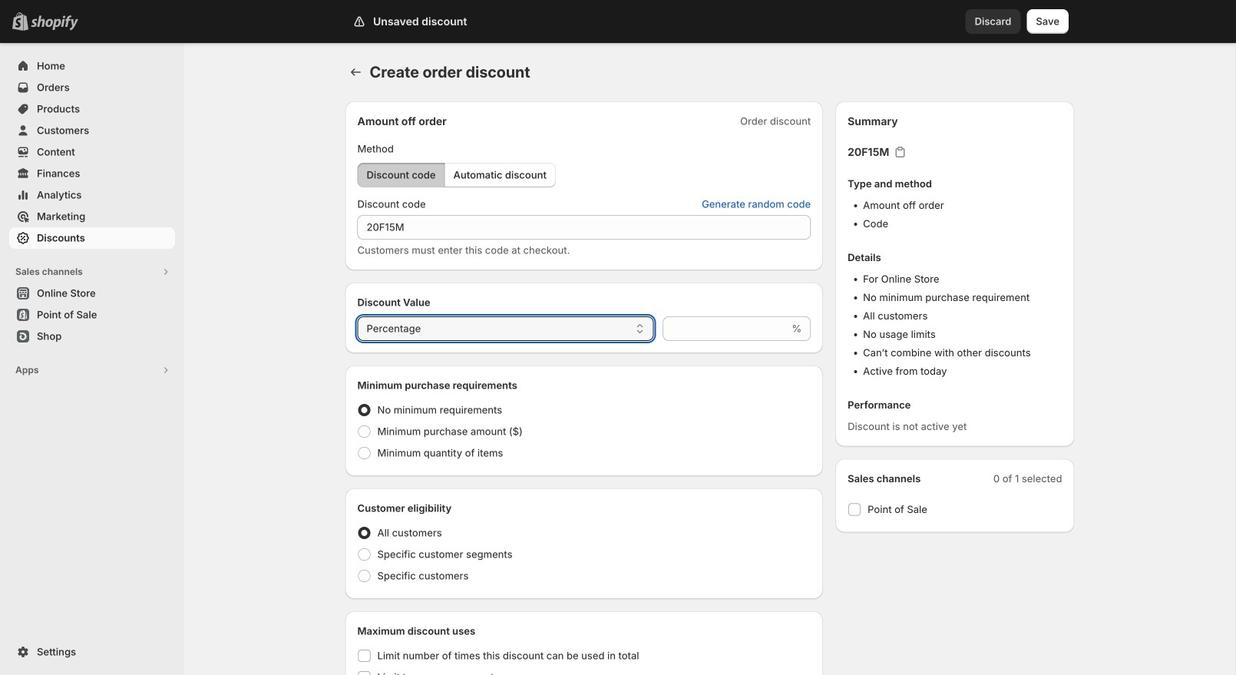 Task type: vqa. For each thing, say whether or not it's contained in the screenshot.
'Manage your services' group
no



Task type: locate. For each thing, give the bounding box(es) containing it.
None text field
[[358, 215, 811, 240], [663, 317, 789, 341], [358, 215, 811, 240], [663, 317, 789, 341]]



Task type: describe. For each thing, give the bounding box(es) containing it.
shopify image
[[31, 15, 78, 31]]



